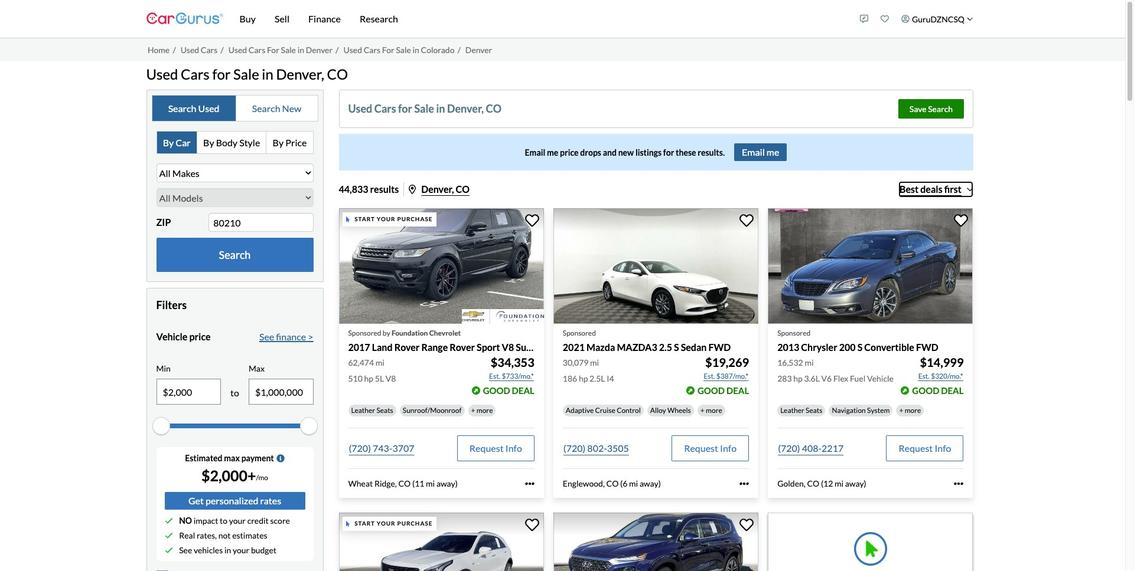 Task type: vqa. For each thing, say whether or not it's contained in the screenshot.
request info button associated with $14,999
yes



Task type: locate. For each thing, give the bounding box(es) containing it.
2 horizontal spatial good
[[912, 386, 940, 396]]

0 horizontal spatial leather
[[351, 406, 375, 415]]

me inside button
[[767, 147, 779, 158]]

search right the save
[[928, 104, 953, 114]]

check image
[[165, 517, 173, 526], [165, 532, 173, 541], [165, 547, 173, 555]]

sponsored 2021 mazda mazda3 2.5 s sedan fwd
[[563, 329, 731, 353]]

estimated
[[185, 454, 222, 464]]

hp for $19,269
[[579, 374, 588, 384]]

1 horizontal spatial leather
[[781, 406, 805, 415]]

1 horizontal spatial est.
[[704, 372, 715, 381]]

no impact to your credit score
[[179, 516, 290, 526]]

seats down the 5l
[[377, 406, 393, 415]]

0 vertical spatial start
[[355, 216, 375, 223]]

1 horizontal spatial seats
[[806, 406, 823, 415]]

purchase
[[397, 216, 433, 223], [397, 521, 433, 528]]

2 fwd from the left
[[916, 342, 939, 353]]

sponsored inside sponsored 2021 mazda mazda3 2.5 s sedan fwd
[[563, 329, 596, 338]]

2 check image from the top
[[165, 532, 173, 541]]

search left new
[[252, 103, 280, 114]]

2 request info from the left
[[684, 443, 737, 454]]

2 horizontal spatial request info button
[[886, 436, 964, 462]]

3 + more from the left
[[899, 406, 921, 415]]

1 start from the top
[[355, 216, 375, 223]]

2 horizontal spatial for
[[663, 148, 674, 158]]

see down the real
[[179, 546, 192, 556]]

deal down $320/mo.*
[[941, 386, 964, 396]]

1 s from the left
[[674, 342, 679, 353]]

purchase down map marker alt image
[[397, 216, 433, 223]]

colorado
[[421, 45, 455, 55]]

used inside the search used tab
[[198, 103, 219, 114]]

est. for $34,353
[[489, 372, 501, 381]]

0 horizontal spatial s
[[674, 342, 679, 353]]

/ down 'finance' popup button
[[336, 45, 339, 55]]

2 horizontal spatial hp
[[794, 374, 803, 384]]

away) right (11
[[437, 479, 458, 489]]

0 vertical spatial start your purchase
[[355, 216, 433, 223]]

2 by from the left
[[203, 137, 214, 148]]

leather down 510
[[351, 406, 375, 415]]

2 horizontal spatial by
[[273, 137, 284, 148]]

2 request from the left
[[684, 443, 718, 454]]

1 info from the left
[[506, 443, 522, 454]]

by left car
[[163, 137, 174, 148]]

+ right sunroof/moonroof on the left bottom of the page
[[471, 406, 475, 415]]

2 vertical spatial denver,
[[421, 184, 454, 195]]

good deal for $19,269
[[698, 386, 749, 396]]

s right 200
[[858, 342, 863, 353]]

mi inside 62,474 mi 510 hp 5l v8
[[376, 358, 385, 368]]

1 vertical spatial vehicle
[[867, 374, 894, 384]]

0 horizontal spatial request info button
[[457, 436, 535, 462]]

and
[[603, 148, 617, 158]]

1 vertical spatial check image
[[165, 532, 173, 541]]

3 more from the left
[[905, 406, 921, 415]]

3505
[[607, 443, 629, 454]]

good deal down est. $320/mo.* button
[[912, 386, 964, 396]]

deal
[[512, 386, 535, 396], [727, 386, 749, 396], [941, 386, 964, 396]]

2 vertical spatial check image
[[165, 547, 173, 555]]

mouse pointer image
[[346, 217, 350, 223]]

3 request from the left
[[899, 443, 933, 454]]

1 (720) from the left
[[349, 443, 371, 454]]

1 vertical spatial v8
[[386, 374, 396, 384]]

see left finance
[[259, 332, 274, 343]]

leather down 283
[[781, 406, 805, 415]]

1 + from the left
[[471, 406, 475, 415]]

englewood,
[[563, 479, 605, 489]]

0 horizontal spatial sponsored
[[348, 329, 381, 338]]

deal down $733/mo.*
[[512, 386, 535, 396]]

est. inside the "$34,353 est. $733/mo.*"
[[489, 372, 501, 381]]

hp left the 5l
[[364, 374, 373, 384]]

3 away) from the left
[[845, 479, 867, 489]]

leather seats down 3.6l
[[781, 406, 823, 415]]

2 seats from the left
[[806, 406, 823, 415]]

by for by car
[[163, 137, 174, 148]]

(720) left the 802-
[[564, 443, 586, 454]]

est. inside $14,999 est. $320/mo.*
[[918, 372, 930, 381]]

1 more from the left
[[477, 406, 493, 415]]

(720) inside 'button'
[[564, 443, 586, 454]]

0 horizontal spatial rover
[[394, 342, 420, 353]]

finance
[[308, 13, 341, 24]]

more down "est. $733/mo.*" button
[[477, 406, 493, 415]]

est. down $34,353
[[489, 372, 501, 381]]

+ more right system
[[899, 406, 921, 415]]

1 sponsored from the left
[[348, 329, 381, 338]]

1 horizontal spatial v8
[[502, 342, 514, 353]]

start for mouse pointer icon
[[355, 521, 375, 528]]

0 horizontal spatial by
[[163, 137, 174, 148]]

/ right 'home'
[[173, 45, 176, 55]]

to left max text box
[[230, 388, 239, 399]]

2 + from the left
[[701, 406, 705, 415]]

hp inside 62,474 mi 510 hp 5l v8
[[364, 374, 373, 384]]

sponsored for $34,353
[[348, 329, 381, 338]]

search down zip telephone field
[[219, 249, 251, 262]]

1 horizontal spatial deal
[[727, 386, 749, 396]]

+ more down "est. $733/mo.*" button
[[471, 406, 493, 415]]

more right system
[[905, 406, 921, 415]]

crystal white tricoat 2023 cadillac xt4 premium luxury fwd suv / crossover front-wheel drive 9-speed automatic image
[[339, 514, 544, 572]]

1 seats from the left
[[377, 406, 393, 415]]

to
[[230, 388, 239, 399], [220, 516, 227, 526]]

1 horizontal spatial away)
[[640, 479, 661, 489]]

0 horizontal spatial v8
[[386, 374, 396, 384]]

0 horizontal spatial deal
[[512, 386, 535, 396]]

1 horizontal spatial sponsored
[[563, 329, 596, 338]]

fuel
[[850, 374, 866, 384]]

2021
[[563, 342, 585, 353]]

3 sponsored from the left
[[778, 329, 811, 338]]

3 good from the left
[[912, 386, 940, 396]]

gurudzncsq menu
[[854, 2, 979, 35]]

3 est. from the left
[[918, 372, 930, 381]]

0 vertical spatial see
[[259, 332, 274, 343]]

leather seats for $14,999
[[781, 406, 823, 415]]

rover down 'chevrolet'
[[450, 342, 475, 353]]

2 horizontal spatial deal
[[941, 386, 964, 396]]

2.5l
[[590, 374, 605, 384]]

deal down $387/mo.*
[[727, 386, 749, 396]]

Min text field
[[157, 380, 220, 405]]

price left drops
[[560, 148, 579, 158]]

0 horizontal spatial seats
[[377, 406, 393, 415]]

see finance > link
[[259, 330, 313, 345]]

0 horizontal spatial for
[[267, 45, 279, 55]]

1 check image from the top
[[165, 517, 173, 526]]

2 leather seats from the left
[[781, 406, 823, 415]]

check image left no
[[165, 517, 173, 526]]

s
[[674, 342, 679, 353], [858, 342, 863, 353]]

1 hp from the left
[[364, 374, 373, 384]]

denver right colorado
[[465, 45, 492, 55]]

request info button
[[457, 436, 535, 462], [672, 436, 749, 462], [886, 436, 964, 462]]

fwd inside sponsored 2021 mazda mazda3 2.5 s sedan fwd
[[709, 342, 731, 353]]

1 horizontal spatial more
[[706, 406, 722, 415]]

0 horizontal spatial ellipsis h image
[[525, 480, 535, 489]]

tungsten metallic 2013 chrysler 200 s convertible fwd convertible front-wheel drive 6-speed automatic image
[[768, 209, 973, 324]]

+ more right wheels at the bottom
[[701, 406, 722, 415]]

Max text field
[[249, 380, 313, 405]]

2 hp from the left
[[579, 374, 588, 384]]

golden,
[[778, 479, 806, 489]]

1 request from the left
[[470, 443, 504, 454]]

/ right used cars link
[[221, 45, 224, 55]]

2 horizontal spatial sponsored
[[778, 329, 811, 338]]

check image left the real
[[165, 532, 173, 541]]

start right mouse pointer icon
[[355, 521, 375, 528]]

cars
[[201, 45, 218, 55], [249, 45, 265, 55], [364, 45, 381, 55], [181, 65, 210, 82], [374, 102, 396, 115]]

start right mouse pointer image on the top of page
[[355, 216, 375, 223]]

land
[[372, 342, 393, 353]]

/
[[173, 45, 176, 55], [221, 45, 224, 55], [336, 45, 339, 55], [458, 45, 461, 55]]

tab list
[[152, 95, 318, 122], [156, 131, 313, 154]]

2 horizontal spatial +
[[899, 406, 904, 415]]

1 leather from the left
[[351, 406, 375, 415]]

hp for $34,353
[[364, 374, 373, 384]]

1 request info button from the left
[[457, 436, 535, 462]]

request info for $34,353
[[470, 443, 522, 454]]

2 / from the left
[[221, 45, 224, 55]]

0 horizontal spatial good
[[483, 386, 510, 396]]

3 hp from the left
[[794, 374, 803, 384]]

0 horizontal spatial request info
[[470, 443, 522, 454]]

seats down 3.6l
[[806, 406, 823, 415]]

(720)
[[349, 443, 371, 454], [564, 443, 586, 454], [778, 443, 800, 454]]

sponsored inside sponsored 2013 chrysler 200 s convertible fwd
[[778, 329, 811, 338]]

seats
[[377, 406, 393, 415], [806, 406, 823, 415]]

1 horizontal spatial rover
[[450, 342, 475, 353]]

mi up 3.6l
[[805, 358, 814, 368]]

2 purchase from the top
[[397, 521, 433, 528]]

dynamic
[[577, 342, 614, 353]]

1 horizontal spatial + more
[[701, 406, 722, 415]]

good down est. $387/mo.* button
[[698, 386, 725, 396]]

info
[[506, 443, 522, 454], [720, 443, 737, 454], [935, 443, 951, 454]]

your down estimates
[[233, 546, 249, 556]]

finance button
[[299, 0, 350, 38]]

1 horizontal spatial me
[[767, 147, 779, 158]]

by
[[383, 329, 390, 338]]

2 good deal from the left
[[698, 386, 749, 396]]

4wd
[[616, 342, 638, 353]]

search up car
[[168, 103, 196, 114]]

(720) 408-2217 button
[[778, 436, 844, 462]]

rover
[[394, 342, 420, 353], [450, 342, 475, 353]]

2 good from the left
[[698, 386, 725, 396]]

1 horizontal spatial +
[[701, 406, 705, 415]]

away) right (12 at the right of page
[[845, 479, 867, 489]]

see for see finance >
[[259, 332, 274, 343]]

2 horizontal spatial more
[[905, 406, 921, 415]]

estimated max payment
[[185, 454, 274, 464]]

mouse pointer image
[[346, 522, 350, 528]]

2 leather from the left
[[781, 406, 805, 415]]

3 deal from the left
[[941, 386, 964, 396]]

2.5
[[659, 342, 672, 353]]

start your purchase down ridge,
[[355, 521, 433, 528]]

1 fwd from the left
[[709, 342, 731, 353]]

sell button
[[265, 0, 299, 38]]

2 away) from the left
[[640, 479, 661, 489]]

for
[[212, 65, 231, 82], [398, 102, 412, 115], [663, 148, 674, 158]]

est. down $19,269 on the right of the page
[[704, 372, 715, 381]]

menu bar
[[223, 0, 854, 38]]

0 vertical spatial tab list
[[152, 95, 318, 122]]

see
[[259, 332, 274, 343], [179, 546, 192, 556]]

by left price
[[273, 137, 284, 148]]

+ for $34,353
[[471, 406, 475, 415]]

0 horizontal spatial info
[[506, 443, 522, 454]]

1 horizontal spatial denver
[[465, 45, 492, 55]]

real rates, not estimates
[[179, 531, 267, 541]]

by body style
[[203, 137, 260, 148]]

2 start from the top
[[355, 521, 375, 528]]

tab list containing by car
[[156, 131, 313, 154]]

new
[[618, 148, 634, 158]]

info for $19,269
[[720, 443, 737, 454]]

est. down $14,999
[[918, 372, 930, 381]]

hp inside 16,532 mi 283 hp 3.6l v6 flex fuel vehicle
[[794, 374, 803, 384]]

3 info from the left
[[935, 443, 951, 454]]

hp inside 30,079 mi 186 hp 2.5l i4
[[579, 374, 588, 384]]

check image left the vehicles
[[165, 547, 173, 555]]

request
[[470, 443, 504, 454], [684, 443, 718, 454], [899, 443, 933, 454]]

0 horizontal spatial away)
[[437, 479, 458, 489]]

1 horizontal spatial request info
[[684, 443, 737, 454]]

0 horizontal spatial (720)
[[349, 443, 371, 454]]

1 horizontal spatial info
[[720, 443, 737, 454]]

your down "results"
[[377, 216, 396, 223]]

control
[[617, 406, 641, 415]]

for down sell "popup button" at the top left
[[267, 45, 279, 55]]

1 horizontal spatial good deal
[[698, 386, 749, 396]]

1 for from the left
[[267, 45, 279, 55]]

get personalized rates
[[188, 496, 281, 507]]

1 + more from the left
[[471, 406, 493, 415]]

fwd up $14,999
[[916, 342, 939, 353]]

2 horizontal spatial info
[[935, 443, 951, 454]]

leather seats down the 5l
[[351, 406, 393, 415]]

wheat
[[348, 479, 373, 489]]

0 horizontal spatial fwd
[[709, 342, 731, 353]]

fwd inside sponsored 2013 chrysler 200 s convertible fwd
[[916, 342, 939, 353]]

s inside sponsored 2021 mazda mazda3 2.5 s sedan fwd
[[674, 342, 679, 353]]

leather for $34,353
[[351, 406, 375, 415]]

see for see vehicles in your budget
[[179, 546, 192, 556]]

sponsored inside sponsored by foundation chevrolet 2017 land rover range rover sport v8 supercharged dynamic 4wd
[[348, 329, 381, 338]]

your
[[377, 216, 396, 223], [229, 516, 246, 526], [377, 521, 396, 528], [233, 546, 249, 556]]

impact
[[194, 516, 218, 526]]

s right 2.5
[[674, 342, 679, 353]]

$2,000+
[[201, 467, 256, 485]]

2 start your purchase from the top
[[355, 521, 433, 528]]

ellipsis h image
[[954, 480, 964, 489]]

1 horizontal spatial vehicle
[[867, 374, 894, 384]]

2 horizontal spatial request
[[899, 443, 933, 454]]

hp right 186
[[579, 374, 588, 384]]

v8 up $34,353
[[502, 342, 514, 353]]

score
[[270, 516, 290, 526]]

1 deal from the left
[[512, 386, 535, 396]]

30,079
[[563, 358, 589, 368]]

add a car review image
[[860, 15, 869, 23]]

1 purchase from the top
[[397, 216, 433, 223]]

(720) left 743-
[[349, 443, 371, 454]]

1 good deal from the left
[[483, 386, 535, 396]]

good down est. $320/mo.* button
[[912, 386, 940, 396]]

ZIP telephone field
[[209, 213, 313, 232]]

sponsored up "2013"
[[778, 329, 811, 338]]

good for $14,999
[[912, 386, 940, 396]]

+ more for $34,353
[[471, 406, 493, 415]]

good for $19,269
[[698, 386, 725, 396]]

0 vertical spatial price
[[560, 148, 579, 158]]

2 horizontal spatial + more
[[899, 406, 921, 415]]

0 horizontal spatial email
[[525, 148, 546, 158]]

1 horizontal spatial good
[[698, 386, 725, 396]]

email inside button
[[742, 147, 765, 158]]

+ right system
[[899, 406, 904, 415]]

2 request info button from the left
[[672, 436, 749, 462]]

2 s from the left
[[858, 342, 863, 353]]

start your purchase down "results"
[[355, 216, 433, 223]]

1 vertical spatial tab list
[[156, 131, 313, 154]]

(720) inside button
[[349, 443, 371, 454]]

1 horizontal spatial ellipsis h image
[[740, 480, 749, 489]]

2 + more from the left
[[701, 406, 722, 415]]

0 horizontal spatial price
[[189, 332, 211, 343]]

0 vertical spatial purchase
[[397, 216, 433, 223]]

2 est. from the left
[[704, 372, 715, 381]]

rover down foundation
[[394, 342, 420, 353]]

1 ellipsis h image from the left
[[525, 480, 535, 489]]

sponsored up 2021
[[563, 329, 596, 338]]

2 info from the left
[[720, 443, 737, 454]]

2 horizontal spatial est.
[[918, 372, 930, 381]]

2 sponsored from the left
[[563, 329, 596, 338]]

1 start your purchase from the top
[[355, 216, 433, 223]]

sell
[[275, 13, 289, 24]]

email for email me price drops and new listings for these results.
[[525, 148, 546, 158]]

1 est. from the left
[[489, 372, 501, 381]]

request for $34,353
[[470, 443, 504, 454]]

1 horizontal spatial see
[[259, 332, 274, 343]]

by body style tab
[[197, 132, 267, 154]]

info for $34,353
[[506, 443, 522, 454]]

(720) left 408-
[[778, 443, 800, 454]]

1 by from the left
[[163, 137, 174, 148]]

research
[[360, 13, 398, 24]]

start for mouse pointer image on the top of page
[[355, 216, 375, 223]]

vehicle right fuel
[[867, 374, 894, 384]]

s inside sponsored 2013 chrysler 200 s convertible fwd
[[858, 342, 863, 353]]

0 horizontal spatial request
[[470, 443, 504, 454]]

your right mouse pointer icon
[[377, 521, 396, 528]]

(720) inside button
[[778, 443, 800, 454]]

denver down 'finance' popup button
[[306, 45, 333, 55]]

1 good from the left
[[483, 386, 510, 396]]

3 request info button from the left
[[886, 436, 964, 462]]

by for by body style
[[203, 137, 214, 148]]

more right wheels at the bottom
[[706, 406, 722, 415]]

/ right colorado
[[458, 45, 461, 55]]

request for $14,999
[[899, 443, 933, 454]]

2 deal from the left
[[727, 386, 749, 396]]

vehicle down filters
[[156, 332, 188, 343]]

user icon image
[[902, 15, 910, 23]]

more
[[477, 406, 493, 415], [706, 406, 722, 415], [905, 406, 921, 415]]

used cars for sale in denver, co
[[146, 65, 348, 82], [348, 102, 502, 115]]

1 horizontal spatial email
[[742, 147, 765, 158]]

0 vertical spatial v8
[[502, 342, 514, 353]]

1 denver from the left
[[306, 45, 333, 55]]

1 request info from the left
[[470, 443, 522, 454]]

denver, co
[[421, 184, 470, 195]]

1 leather seats from the left
[[351, 406, 393, 415]]

1 horizontal spatial leather seats
[[781, 406, 823, 415]]

est. inside the $19,269 est. $387/mo.*
[[704, 372, 715, 381]]

0 horizontal spatial + more
[[471, 406, 493, 415]]

good deal down "est. $733/mo.*" button
[[483, 386, 535, 396]]

mi down land
[[376, 358, 385, 368]]

1 vertical spatial for
[[398, 102, 412, 115]]

0 horizontal spatial leather seats
[[351, 406, 393, 415]]

2 more from the left
[[706, 406, 722, 415]]

0 horizontal spatial see
[[179, 546, 192, 556]]

2 ellipsis h image from the left
[[740, 480, 749, 489]]

by price tab
[[267, 132, 313, 154]]

ridge,
[[375, 479, 397, 489]]

ellipsis h image for $19,269
[[740, 480, 749, 489]]

1 horizontal spatial (720)
[[564, 443, 586, 454]]

fwd up $19,269 on the right of the page
[[709, 342, 731, 353]]

2 (720) from the left
[[564, 443, 586, 454]]

ellipsis h image left englewood,
[[525, 480, 535, 489]]

deal for $34,353
[[512, 386, 535, 396]]

by left body
[[203, 137, 214, 148]]

request for $19,269
[[684, 443, 718, 454]]

away) right (6
[[640, 479, 661, 489]]

info circle image
[[276, 455, 285, 463]]

$320/mo.*
[[931, 372, 963, 381]]

finance
[[276, 332, 306, 343]]

est. $733/mo.* button
[[489, 371, 535, 383]]

1 vertical spatial start your purchase
[[355, 521, 433, 528]]

for down research dropdown button at the left top of the page
[[382, 45, 394, 55]]

1 horizontal spatial request info button
[[672, 436, 749, 462]]

1 horizontal spatial for
[[382, 45, 394, 55]]

sponsored up the 2017
[[348, 329, 381, 338]]

2 horizontal spatial good deal
[[912, 386, 964, 396]]

by for by price
[[273, 137, 284, 148]]

2 horizontal spatial request info
[[899, 443, 951, 454]]

0 horizontal spatial est.
[[489, 372, 501, 381]]

v8 right the 5l
[[386, 374, 396, 384]]

rates
[[260, 496, 281, 507]]

email right results.
[[742, 147, 765, 158]]

1 vertical spatial price
[[189, 332, 211, 343]]

3 good deal from the left
[[912, 386, 964, 396]]

3 (720) from the left
[[778, 443, 800, 454]]

1 horizontal spatial by
[[203, 137, 214, 148]]

price up min text box
[[189, 332, 211, 343]]

0 vertical spatial to
[[230, 388, 239, 399]]

3 by from the left
[[273, 137, 284, 148]]

3 request info from the left
[[899, 443, 951, 454]]

search inside 'button'
[[219, 249, 251, 262]]

chevron down image
[[967, 16, 973, 22]]

ellipsis h image left golden,
[[740, 480, 749, 489]]

home
[[148, 45, 170, 55]]

v8
[[502, 342, 514, 353], [386, 374, 396, 384]]

listings
[[636, 148, 662, 158]]

ellipsis h image
[[525, 480, 535, 489], [740, 480, 749, 489]]

good down "est. $733/mo.*" button
[[483, 386, 510, 396]]

0 horizontal spatial for
[[212, 65, 231, 82]]

your up estimates
[[229, 516, 246, 526]]

0 vertical spatial denver,
[[276, 65, 324, 82]]

1 vertical spatial purchase
[[397, 521, 433, 528]]

mi down dynamic
[[590, 358, 599, 368]]

sponsored 2013 chrysler 200 s convertible fwd
[[778, 329, 939, 353]]

request info button for $19,269
[[672, 436, 749, 462]]

purchase down (11
[[397, 521, 433, 528]]

mi inside 16,532 mi 283 hp 3.6l v6 flex fuel vehicle
[[805, 358, 814, 368]]

sponsored for $19,269
[[563, 329, 596, 338]]

style
[[239, 137, 260, 148]]

1 vertical spatial see
[[179, 546, 192, 556]]

no
[[179, 516, 192, 526]]

1 horizontal spatial for
[[398, 102, 412, 115]]

0 vertical spatial check image
[[165, 517, 173, 526]]

save
[[910, 104, 927, 114]]

0 horizontal spatial +
[[471, 406, 475, 415]]

purchase for mouse pointer icon
[[397, 521, 433, 528]]

menu bar containing buy
[[223, 0, 854, 38]]

email for email me
[[742, 147, 765, 158]]

search new tab
[[236, 96, 318, 121]]

to up real rates, not estimates
[[220, 516, 227, 526]]

3 + from the left
[[899, 406, 904, 415]]

email me button
[[734, 144, 787, 161]]

+ right wheels at the bottom
[[701, 406, 705, 415]]

me for email me
[[767, 147, 779, 158]]

0 horizontal spatial me
[[547, 148, 558, 158]]

start your purchase for mouse pointer image on the top of page
[[355, 216, 433, 223]]

v8 inside 62,474 mi 510 hp 5l v8
[[386, 374, 396, 384]]

in
[[298, 45, 304, 55], [413, 45, 419, 55], [262, 65, 273, 82], [436, 102, 445, 115], [224, 546, 231, 556]]

see vehicles in your budget
[[179, 546, 277, 556]]

hp right 283
[[794, 374, 803, 384]]

leather for $14,999
[[781, 406, 805, 415]]

good deal for $34,353
[[483, 386, 535, 396]]

personalized
[[206, 496, 258, 507]]

+ more for $14,999
[[899, 406, 921, 415]]

1 horizontal spatial s
[[858, 342, 863, 353]]

3 check image from the top
[[165, 547, 173, 555]]

0 horizontal spatial more
[[477, 406, 493, 415]]

email left drops
[[525, 148, 546, 158]]

good deal down est. $387/mo.* button
[[698, 386, 749, 396]]



Task type: describe. For each thing, give the bounding box(es) containing it.
(720) 743-3707 button
[[348, 436, 415, 462]]

(720) for $19,269
[[564, 443, 586, 454]]

(11
[[412, 479, 424, 489]]

+ for $19,269
[[701, 406, 705, 415]]

adaptive cruise control
[[566, 406, 641, 415]]

tab list containing search used
[[152, 95, 318, 122]]

home / used cars / used cars for sale in denver / used cars for sale in colorado / denver
[[148, 45, 492, 55]]

check image for real rates, not estimates
[[165, 532, 173, 541]]

1 vertical spatial used cars for sale in denver, co
[[348, 102, 502, 115]]

flex
[[834, 374, 849, 384]]

62,474 mi 510 hp 5l v8
[[348, 358, 396, 384]]

rates,
[[197, 531, 217, 541]]

by car tab
[[157, 132, 197, 154]]

search for search
[[219, 249, 251, 262]]

est. for $19,269
[[704, 372, 715, 381]]

2 rover from the left
[[450, 342, 475, 353]]

v8 inside sponsored by foundation chevrolet 2017 land rover range rover sport v8 supercharged dynamic 4wd
[[502, 342, 514, 353]]

credit
[[247, 516, 269, 526]]

$387/mo.*
[[717, 372, 749, 381]]

real
[[179, 531, 195, 541]]

more for $34,353
[[477, 406, 493, 415]]

info for $14,999
[[935, 443, 951, 454]]

3.6l
[[804, 374, 820, 384]]

vehicles
[[194, 546, 223, 556]]

510
[[348, 374, 363, 384]]

802-
[[587, 443, 607, 454]]

start your purchase link
[[339, 514, 546, 572]]

email me
[[742, 147, 779, 158]]

mi right (11
[[426, 479, 435, 489]]

seats for $14,999
[[806, 406, 823, 415]]

1 away) from the left
[[437, 479, 458, 489]]

1 vertical spatial denver,
[[447, 102, 484, 115]]

black 2017 land rover range rover sport v8 supercharged dynamic 4wd suv / crossover all-wheel drive 8-speed automatic image
[[339, 209, 544, 324]]

$14,999
[[920, 356, 964, 370]]

wheels
[[668, 406, 691, 415]]

saved cars image
[[881, 15, 889, 23]]

filters
[[156, 299, 187, 312]]

sponsored by foundation chevrolet 2017 land rover range rover sport v8 supercharged dynamic 4wd
[[348, 329, 638, 353]]

sedan
[[681, 342, 707, 353]]

sunroof/moonroof
[[403, 406, 462, 415]]

0 horizontal spatial vehicle
[[156, 332, 188, 343]]

white 2021 mazda mazda3 2.5 s sedan fwd sedan front-wheel drive automatic image
[[553, 209, 759, 324]]

new
[[282, 103, 302, 114]]

$34,353
[[491, 356, 535, 370]]

search for search new
[[252, 103, 280, 114]]

away) for $19,269
[[640, 479, 661, 489]]

search used tab
[[152, 96, 236, 121]]

>
[[308, 332, 313, 343]]

stormy sea 2020 hyundai santa fe 2.0t sel awd suv / crossover all-wheel drive 8-speed automatic image
[[553, 514, 759, 572]]

more for $14,999
[[905, 406, 921, 415]]

hp for $14,999
[[794, 374, 803, 384]]

body
[[216, 137, 238, 148]]

your inside start your purchase link
[[377, 521, 396, 528]]

$2,000+ /mo
[[201, 467, 268, 485]]

save search
[[910, 104, 953, 114]]

v6
[[822, 374, 832, 384]]

(720) for $34,353
[[349, 443, 371, 454]]

ellipsis h image for $34,353
[[525, 480, 535, 489]]

car
[[176, 137, 191, 148]]

foundation chevrolet image
[[462, 310, 544, 324]]

max
[[224, 454, 240, 464]]

(12
[[821, 479, 833, 489]]

0 vertical spatial for
[[212, 65, 231, 82]]

range
[[421, 342, 448, 353]]

mi right (12 at the right of page
[[835, 479, 844, 489]]

wheat ridge, co (11 mi away)
[[348, 479, 458, 489]]

2217
[[822, 443, 844, 454]]

gurudzncsq button
[[896, 2, 979, 35]]

adaptive
[[566, 406, 594, 415]]

request info for $14,999
[[899, 443, 951, 454]]

estimates
[[232, 531, 267, 541]]

2 for from the left
[[382, 45, 394, 55]]

system
[[867, 406, 890, 415]]

by car
[[163, 137, 191, 148]]

(720) 408-2217
[[778, 443, 844, 454]]

mazda
[[587, 342, 615, 353]]

price
[[285, 137, 307, 148]]

$733/mo.*
[[502, 372, 534, 381]]

deal for $14,999
[[941, 386, 964, 396]]

seats for $34,353
[[377, 406, 393, 415]]

$19,269
[[705, 356, 749, 370]]

navigation system
[[832, 406, 890, 415]]

1 / from the left
[[173, 45, 176, 55]]

i4
[[607, 374, 614, 384]]

purchase for mouse pointer image on the top of page
[[397, 216, 433, 223]]

by price
[[273, 137, 307, 148]]

alloy
[[650, 406, 666, 415]]

denver, co button
[[409, 184, 470, 195]]

search for search used
[[168, 103, 196, 114]]

map marker alt image
[[409, 185, 416, 195]]

good deal for $14,999
[[912, 386, 964, 396]]

get
[[188, 496, 204, 507]]

mazda3
[[617, 342, 657, 353]]

vehicle inside 16,532 mi 283 hp 3.6l v6 flex fuel vehicle
[[867, 374, 894, 384]]

search inside button
[[928, 104, 953, 114]]

leather seats for $34,353
[[351, 406, 393, 415]]

see finance >
[[259, 332, 313, 343]]

44,833 results
[[339, 184, 399, 195]]

these
[[676, 148, 696, 158]]

me for email me price drops and new listings for these results.
[[547, 148, 558, 158]]

0 vertical spatial used cars for sale in denver, co
[[146, 65, 348, 82]]

sponsored for $14,999
[[778, 329, 811, 338]]

200
[[839, 342, 856, 353]]

est. $387/mo.* button
[[703, 371, 749, 383]]

3707
[[393, 443, 414, 454]]

save search button
[[899, 99, 964, 119]]

request info button for $34,353
[[457, 436, 535, 462]]

1 horizontal spatial price
[[560, 148, 579, 158]]

(720) 802-3505
[[564, 443, 629, 454]]

used cars for sale in denver link
[[228, 45, 333, 55]]

get personalized rates button
[[165, 493, 305, 511]]

mi inside 30,079 mi 186 hp 2.5l i4
[[590, 358, 599, 368]]

0 horizontal spatial to
[[220, 516, 227, 526]]

englewood, co (6 mi away)
[[563, 479, 661, 489]]

buy
[[240, 13, 256, 24]]

payment
[[241, 454, 274, 464]]

alloy wheels
[[650, 406, 691, 415]]

home link
[[148, 45, 170, 55]]

used cars for sale in colorado link
[[344, 45, 455, 55]]

30,079 mi 186 hp 2.5l i4
[[563, 358, 614, 384]]

more for $19,269
[[706, 406, 722, 415]]

+ for $14,999
[[899, 406, 904, 415]]

743-
[[373, 443, 393, 454]]

cargurus logo homepage link image
[[146, 2, 223, 36]]

2 denver from the left
[[465, 45, 492, 55]]

(720) for $14,999
[[778, 443, 800, 454]]

check image for see vehicles in your budget
[[165, 547, 173, 555]]

good for $34,353
[[483, 386, 510, 396]]

away) for $14,999
[[845, 479, 867, 489]]

navigation
[[832, 406, 866, 415]]

mi right (6
[[629, 479, 638, 489]]

golden, co (12 mi away)
[[778, 479, 867, 489]]

1 horizontal spatial to
[[230, 388, 239, 399]]

3 / from the left
[[336, 45, 339, 55]]

deal for $19,269
[[727, 386, 749, 396]]

283
[[778, 374, 792, 384]]

request info for $19,269
[[684, 443, 737, 454]]

5l
[[375, 374, 384, 384]]

min
[[156, 364, 171, 374]]

/mo
[[256, 474, 268, 483]]

max
[[249, 364, 265, 374]]

+ more for $19,269
[[701, 406, 722, 415]]

gurudzncsq menu item
[[896, 2, 979, 35]]

1 rover from the left
[[394, 342, 420, 353]]

est. for $14,999
[[918, 372, 930, 381]]

results.
[[698, 148, 725, 158]]

request info button for $14,999
[[886, 436, 964, 462]]

4 / from the left
[[458, 45, 461, 55]]

start your purchase for mouse pointer icon
[[355, 521, 433, 528]]

search button
[[156, 238, 313, 272]]

sport
[[477, 342, 500, 353]]



